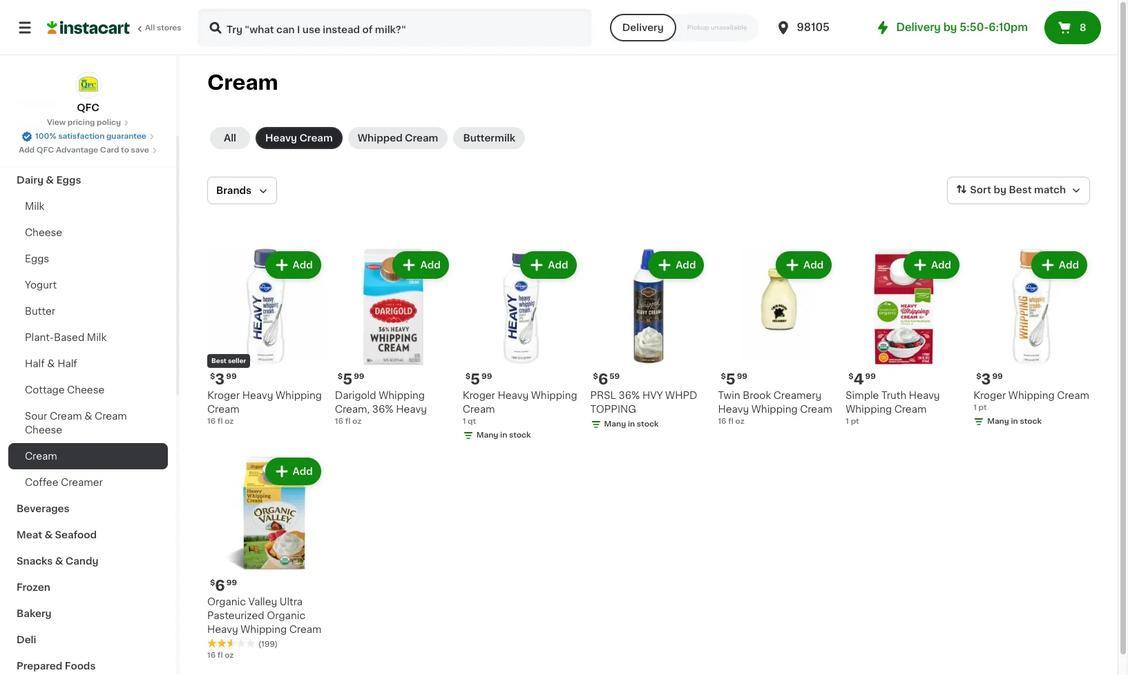 Task type: vqa. For each thing, say whether or not it's contained in the screenshot.


Task type: describe. For each thing, give the bounding box(es) containing it.
butter link
[[8, 299, 168, 325]]

kroger heavy whipping cream 1 qt
[[463, 391, 577, 426]]

99 up kroger heavy whipping cream 1 qt
[[482, 373, 492, 381]]

dairy & eggs link
[[8, 167, 168, 193]]

all for all
[[224, 133, 236, 143]]

1 inside kroger heavy whipping cream 1 qt
[[463, 418, 466, 426]]

$ 5 99 for twin brook creamery heavy whipping cream
[[721, 372, 748, 387]]

many in stock for 5
[[477, 432, 531, 439]]

Search field
[[199, 10, 591, 46]]

cottage cheese link
[[8, 377, 168, 404]]

$ inside $ 6 99
[[210, 580, 215, 587]]

kroger for 5
[[463, 391, 495, 401]]

fl inside kroger heavy whipping cream 16 fl oz
[[218, 418, 223, 426]]

policy
[[97, 119, 121, 126]]

1 horizontal spatial in
[[628, 421, 635, 428]]

heavy inside the darigold whipping cream, 36% heavy 16 fl oz
[[396, 405, 427, 415]]

heavy inside kroger heavy whipping cream 1 qt
[[498, 391, 529, 401]]

best match
[[1009, 185, 1066, 195]]

deli link
[[8, 627, 168, 654]]

whipping inside twin brook creamery heavy whipping cream 16 fl oz
[[752, 405, 798, 415]]

qt
[[468, 418, 476, 426]]

beverages link
[[8, 496, 168, 522]]

all for all stores
[[145, 24, 155, 32]]

fl inside the darigold whipping cream, 36% heavy 16 fl oz
[[345, 418, 351, 426]]

beverages
[[17, 504, 70, 514]]

qfc link
[[75, 72, 101, 115]]

99 down best seller at the bottom left of page
[[226, 373, 237, 381]]

1 horizontal spatial many
[[604, 421, 626, 428]]

kroger for 3
[[974, 391, 1006, 401]]

kroger heavy whipping cream 16 fl oz
[[207, 391, 322, 426]]

truth
[[882, 391, 907, 401]]

cream inside the heavy cream link
[[300, 133, 333, 143]]

6 for organic
[[215, 579, 225, 593]]

qfc inside add qfc advantage card to save link
[[36, 146, 54, 154]]

& inside sour cream & cream cheese
[[84, 412, 92, 422]]

buttermilk link
[[454, 127, 525, 149]]

add qfc advantage card to save link
[[19, 145, 157, 156]]

3 for kroger whipping cream
[[982, 372, 991, 387]]

cheese link
[[8, 220, 168, 246]]

cottage cheese
[[25, 386, 105, 395]]

0 horizontal spatial eggs
[[25, 254, 49, 264]]

59
[[610, 373, 620, 381]]

coffee
[[25, 478, 58, 488]]

100% satisfaction guarantee button
[[21, 129, 155, 142]]

brands
[[216, 186, 252, 196]]

sour cream & cream cheese
[[25, 412, 127, 435]]

cream inside kroger heavy whipping cream 16 fl oz
[[207, 405, 240, 415]]

kroger inside kroger heavy whipping cream 16 fl oz
[[207, 391, 240, 401]]

99 up kroger whipping cream 1 pt
[[993, 373, 1003, 381]]

milk link
[[8, 193, 168, 220]]

butter
[[25, 307, 55, 316]]

98105 button
[[775, 8, 858, 47]]

product group containing 4
[[846, 249, 963, 428]]

snacks & candy link
[[8, 549, 168, 575]]

creamer
[[61, 478, 103, 488]]

valley
[[248, 598, 277, 607]]

$ up qt
[[466, 373, 471, 381]]

prepared
[[17, 662, 62, 672]]

& for seafood
[[45, 531, 53, 540]]

many in stock for 3
[[988, 418, 1042, 426]]

5 for darigold whipping cream, 36% heavy
[[343, 372, 353, 387]]

Best match Sort by field
[[948, 177, 1090, 205]]

bakery
[[17, 609, 52, 619]]

5:50-
[[960, 22, 989, 32]]

organic valley ultra pasteurized organic heavy whipping cream
[[207, 598, 322, 635]]

best seller
[[211, 358, 246, 364]]

to
[[121, 146, 129, 154]]

whipping inside kroger heavy whipping cream 1 qt
[[531, 391, 577, 401]]

topping
[[591, 405, 636, 415]]

whipping inside kroger whipping cream 1 pt
[[1009, 391, 1055, 401]]

snacks
[[17, 557, 53, 567]]

eggs link
[[8, 246, 168, 272]]

brook
[[743, 391, 771, 401]]

98105
[[797, 22, 830, 32]]

whipping inside kroger heavy whipping cream 16 fl oz
[[276, 391, 322, 401]]

dairy & eggs
[[17, 176, 81, 185]]

yogurt link
[[8, 272, 168, 299]]

cream,
[[335, 405, 370, 415]]

prepared foods link
[[8, 654, 168, 676]]

$ 3 99 for kroger whipping cream
[[977, 372, 1003, 387]]

advantage
[[56, 146, 98, 154]]

all stores
[[145, 24, 182, 32]]

99 up darigold
[[354, 373, 364, 381]]

service type group
[[610, 14, 758, 41]]

stock for 5
[[509, 432, 531, 439]]

add qfc advantage card to save
[[19, 146, 149, 154]]

prsl
[[591, 391, 616, 401]]

simple truth heavy whipping cream 1 pt
[[846, 391, 940, 426]]

$ inside $ 6 59
[[593, 373, 598, 381]]

$ inside $ 4 99
[[849, 373, 854, 381]]

best for best seller
[[211, 358, 227, 364]]

$ 3 99 for kroger heavy whipping cream
[[210, 372, 237, 387]]

card
[[100, 146, 119, 154]]

yogurt
[[25, 281, 57, 290]]

100% satisfaction guarantee
[[35, 133, 146, 140]]

1 horizontal spatial stock
[[637, 421, 659, 428]]

by for delivery
[[944, 22, 957, 32]]

brands button
[[207, 177, 277, 205]]

sour cream & cream cheese link
[[8, 404, 168, 444]]

satisfaction
[[58, 133, 105, 140]]

meat & seafood link
[[8, 522, 168, 549]]

view
[[47, 119, 66, 126]]

pt inside simple truth heavy whipping cream 1 pt
[[851, 418, 859, 426]]

thanksgiving link
[[8, 115, 168, 141]]

0 horizontal spatial milk
[[25, 202, 44, 211]]

coffee creamer link
[[8, 470, 168, 496]]

stores
[[157, 24, 182, 32]]

half & half link
[[8, 351, 168, 377]]

0 horizontal spatial organic
[[207, 598, 246, 607]]

cream inside simple truth heavy whipping cream 1 pt
[[895, 405, 927, 415]]

coffee creamer
[[25, 478, 103, 488]]

frozen
[[17, 583, 50, 593]]

candy
[[65, 557, 98, 567]]

2 half from the left
[[57, 359, 77, 369]]

creamery
[[774, 391, 822, 401]]

$ down best seller at the bottom left of page
[[210, 373, 215, 381]]

recipes link
[[8, 88, 168, 115]]

sort by
[[970, 185, 1007, 195]]

1 horizontal spatial many in stock
[[604, 421, 659, 428]]

twin brook creamery heavy whipping cream 16 fl oz
[[718, 391, 833, 426]]

plant-
[[25, 333, 54, 343]]

foods
[[65, 662, 96, 672]]

frozen link
[[8, 575, 168, 601]]

pt inside kroger whipping cream 1 pt
[[979, 404, 987, 412]]



Task type: locate. For each thing, give the bounding box(es) containing it.
6 up pasteurized
[[215, 579, 225, 593]]

3 up kroger whipping cream 1 pt
[[982, 372, 991, 387]]

twin
[[718, 391, 740, 401]]

all link
[[210, 127, 250, 149]]

many in stock down kroger heavy whipping cream 1 qt
[[477, 432, 531, 439]]

sour
[[25, 412, 47, 422]]

heavy inside twin brook creamery heavy whipping cream 16 fl oz
[[718, 405, 749, 415]]

0 vertical spatial all
[[145, 24, 155, 32]]

1 vertical spatial 36%
[[372, 405, 394, 415]]

1 inside kroger whipping cream 1 pt
[[974, 404, 977, 412]]

1 horizontal spatial $ 3 99
[[977, 372, 1003, 387]]

&
[[46, 176, 54, 185], [47, 359, 55, 369], [84, 412, 92, 422], [45, 531, 53, 540], [55, 557, 63, 567]]

0 horizontal spatial delivery
[[622, 23, 664, 32]]

0 horizontal spatial best
[[211, 358, 227, 364]]

1 horizontal spatial all
[[224, 133, 236, 143]]

16 down twin on the right bottom of page
[[718, 418, 727, 426]]

1 horizontal spatial by
[[994, 185, 1007, 195]]

0 horizontal spatial many
[[477, 432, 498, 439]]

half down plant-
[[25, 359, 45, 369]]

2 horizontal spatial in
[[1011, 418, 1018, 426]]

1 vertical spatial milk
[[87, 333, 107, 343]]

instacart logo image
[[47, 19, 130, 36]]

heavy inside simple truth heavy whipping cream 1 pt
[[909, 391, 940, 401]]

0 horizontal spatial 3
[[215, 372, 225, 387]]

whipped cream link
[[348, 127, 448, 149]]

16 inside twin brook creamery heavy whipping cream 16 fl oz
[[718, 418, 727, 426]]

1 kroger from the left
[[207, 391, 240, 401]]

$ up pasteurized
[[210, 580, 215, 587]]

$ 6 99
[[210, 579, 237, 593]]

1 vertical spatial 6
[[215, 579, 225, 593]]

eggs up yogurt
[[25, 254, 49, 264]]

all left stores
[[145, 24, 155, 32]]

oz inside kroger heavy whipping cream 16 fl oz
[[225, 418, 234, 426]]

0 horizontal spatial 36%
[[372, 405, 394, 415]]

whipping inside simple truth heavy whipping cream 1 pt
[[846, 405, 892, 415]]

2 horizontal spatial kroger
[[974, 391, 1006, 401]]

plant-based milk
[[25, 333, 107, 343]]

delivery button
[[610, 14, 676, 41]]

heavy inside organic valley ultra pasteurized organic heavy whipping cream
[[207, 625, 238, 635]]

0 vertical spatial milk
[[25, 202, 44, 211]]

best inside field
[[1009, 185, 1032, 195]]

16 fl oz
[[207, 652, 234, 660]]

in for 3
[[1011, 418, 1018, 426]]

6 for prsl
[[598, 372, 608, 387]]

1 vertical spatial best
[[211, 358, 227, 364]]

milk right based
[[87, 333, 107, 343]]

oz inside twin brook creamery heavy whipping cream 16 fl oz
[[736, 418, 745, 426]]

0 horizontal spatial many in stock
[[477, 432, 531, 439]]

1 horizontal spatial 3
[[982, 372, 991, 387]]

seafood
[[55, 531, 97, 540]]

oz inside the darigold whipping cream, 36% heavy 16 fl oz
[[352, 418, 361, 426]]

view pricing policy
[[47, 119, 121, 126]]

by right sort
[[994, 185, 1007, 195]]

cheese inside sour cream & cream cheese
[[25, 426, 62, 435]]

0 vertical spatial pt
[[979, 404, 987, 412]]

fl down cream,
[[345, 418, 351, 426]]

by for sort
[[994, 185, 1007, 195]]

3 for kroger heavy whipping cream
[[215, 372, 225, 387]]

by left 5:50-
[[944, 22, 957, 32]]

in
[[1011, 418, 1018, 426], [628, 421, 635, 428], [500, 432, 507, 439]]

lists
[[39, 48, 63, 57]]

2 horizontal spatial stock
[[1020, 418, 1042, 426]]

many down topping
[[604, 421, 626, 428]]

view pricing policy link
[[47, 117, 129, 129]]

36% right cream,
[[372, 405, 394, 415]]

16 down best seller at the bottom left of page
[[207, 418, 216, 426]]

organic down the ultra
[[267, 611, 306, 621]]

delivery inside delivery button
[[622, 23, 664, 32]]

qfc logo image
[[75, 72, 101, 98]]

half & half
[[25, 359, 77, 369]]

$ 5 99 up twin on the right bottom of page
[[721, 372, 748, 387]]

delivery for delivery by 5:50-6:10pm
[[897, 22, 941, 32]]

0 horizontal spatial kroger
[[207, 391, 240, 401]]

recipes
[[17, 97, 57, 106]]

heavy inside kroger heavy whipping cream 16 fl oz
[[242, 391, 273, 401]]

99 inside $ 6 99
[[227, 580, 237, 587]]

many down kroger heavy whipping cream 1 qt
[[477, 432, 498, 439]]

4
[[854, 372, 864, 387]]

thanksgiving
[[17, 123, 83, 133]]

best left the seller
[[211, 358, 227, 364]]

cream inside whipped cream link
[[405, 133, 438, 143]]

0 vertical spatial eggs
[[56, 176, 81, 185]]

whpd
[[666, 391, 698, 401]]

0 horizontal spatial pt
[[851, 418, 859, 426]]

6
[[598, 372, 608, 387], [215, 579, 225, 593]]

darigold
[[335, 391, 376, 401]]

in down kroger whipping cream 1 pt
[[1011, 418, 1018, 426]]

add button inside product group
[[905, 253, 959, 278]]

cream inside twin brook creamery heavy whipping cream 16 fl oz
[[800, 405, 833, 415]]

None search field
[[198, 8, 592, 47]]

1 inside simple truth heavy whipping cream 1 pt
[[846, 418, 849, 426]]

simple
[[846, 391, 879, 401]]

prsl 36% hvy whpd topping
[[591, 391, 698, 415]]

qfc down "100%"
[[36, 146, 54, 154]]

6:10pm
[[989, 22, 1028, 32]]

1 vertical spatial organic
[[267, 611, 306, 621]]

$ up simple at the bottom right of the page
[[849, 373, 854, 381]]

1 $ 5 99 from the left
[[338, 372, 364, 387]]

16 inside kroger heavy whipping cream 16 fl oz
[[207, 418, 216, 426]]

100%
[[35, 133, 56, 140]]

0 horizontal spatial all
[[145, 24, 155, 32]]

cheese
[[25, 228, 62, 238], [67, 386, 105, 395], [25, 426, 62, 435]]

0 horizontal spatial 1
[[463, 418, 466, 426]]

2 3 from the left
[[982, 372, 991, 387]]

$ 5 99 for darigold whipping cream, 36% heavy
[[338, 372, 364, 387]]

& right dairy
[[46, 176, 54, 185]]

cream inside kroger heavy whipping cream 1 qt
[[463, 405, 495, 415]]

whipping
[[276, 391, 322, 401], [379, 391, 425, 401], [531, 391, 577, 401], [1009, 391, 1055, 401], [752, 405, 798, 415], [846, 405, 892, 415], [241, 625, 287, 635]]

99
[[226, 373, 237, 381], [354, 373, 364, 381], [482, 373, 492, 381], [737, 373, 748, 381], [866, 373, 876, 381], [993, 373, 1003, 381], [227, 580, 237, 587]]

pricing
[[68, 119, 95, 126]]

2 horizontal spatial 1
[[974, 404, 977, 412]]

& inside dairy & eggs link
[[46, 176, 54, 185]]

1 vertical spatial eggs
[[25, 254, 49, 264]]

$ 6 59
[[593, 372, 620, 387]]

$ 5 99 up qt
[[466, 372, 492, 387]]

fl
[[218, 418, 223, 426], [345, 418, 351, 426], [729, 418, 734, 426], [218, 652, 223, 660]]

kroger
[[207, 391, 240, 401], [463, 391, 495, 401], [974, 391, 1006, 401]]

0 vertical spatial best
[[1009, 185, 1032, 195]]

many in stock down kroger whipping cream 1 pt
[[988, 418, 1042, 426]]

16
[[207, 418, 216, 426], [335, 418, 343, 426], [718, 418, 727, 426], [207, 652, 216, 660]]

3 $ 5 99 from the left
[[721, 372, 748, 387]]

many in stock
[[988, 418, 1042, 426], [604, 421, 659, 428], [477, 432, 531, 439]]

$ up twin on the right bottom of page
[[721, 373, 726, 381]]

fl down pasteurized
[[218, 652, 223, 660]]

1 vertical spatial by
[[994, 185, 1007, 195]]

fl down best seller at the bottom left of page
[[218, 418, 223, 426]]

add inside add qfc advantage card to save link
[[19, 146, 35, 154]]

2 horizontal spatial many in stock
[[988, 418, 1042, 426]]

& for eggs
[[46, 176, 54, 185]]

$ up kroger whipping cream 1 pt
[[977, 373, 982, 381]]

0 horizontal spatial 6
[[215, 579, 225, 593]]

1 horizontal spatial half
[[57, 359, 77, 369]]

$ 3 99
[[210, 372, 237, 387], [977, 372, 1003, 387]]

$ 5 99 up darigold
[[338, 372, 364, 387]]

99 inside $ 4 99
[[866, 373, 876, 381]]

by inside field
[[994, 185, 1007, 195]]

cheese inside cottage cheese link
[[67, 386, 105, 395]]

best left match
[[1009, 185, 1032, 195]]

0 horizontal spatial qfc
[[36, 146, 54, 154]]

kroger inside kroger heavy whipping cream 1 qt
[[463, 391, 495, 401]]

pasteurized
[[207, 611, 264, 621]]

cream inside cream link
[[25, 452, 57, 462]]

1 horizontal spatial milk
[[87, 333, 107, 343]]

0 vertical spatial 36%
[[619, 391, 640, 401]]

cheese down half & half link
[[67, 386, 105, 395]]

1 horizontal spatial kroger
[[463, 391, 495, 401]]

& for candy
[[55, 557, 63, 567]]

2 horizontal spatial many
[[988, 418, 1009, 426]]

in down kroger heavy whipping cream 1 qt
[[500, 432, 507, 439]]

1 horizontal spatial delivery
[[897, 22, 941, 32]]

plant-based milk link
[[8, 325, 168, 351]]

cream inside kroger whipping cream 1 pt
[[1057, 391, 1090, 401]]

meat
[[17, 531, 42, 540]]

delivery inside delivery by 5:50-6:10pm link
[[897, 22, 941, 32]]

many in stock down topping
[[604, 421, 659, 428]]

8
[[1080, 23, 1087, 32]]

whipped cream
[[358, 133, 438, 143]]

$ 3 99 down best seller at the bottom left of page
[[210, 372, 237, 387]]

stock for 3
[[1020, 418, 1042, 426]]

5 for twin brook creamery heavy whipping cream
[[726, 372, 736, 387]]

oz down cream,
[[352, 418, 361, 426]]

99 up twin on the right bottom of page
[[737, 373, 748, 381]]

0 horizontal spatial half
[[25, 359, 45, 369]]

stock down kroger heavy whipping cream 1 qt
[[509, 432, 531, 439]]

many down kroger whipping cream 1 pt
[[988, 418, 1009, 426]]

2 $ 5 99 from the left
[[466, 372, 492, 387]]

dairy
[[17, 176, 43, 185]]

16 down pasteurized
[[207, 652, 216, 660]]

produce link
[[8, 141, 168, 167]]

best
[[1009, 185, 1032, 195], [211, 358, 227, 364]]

kroger inside kroger whipping cream 1 pt
[[974, 391, 1006, 401]]

1 horizontal spatial organic
[[267, 611, 306, 621]]

in for 5
[[500, 432, 507, 439]]

2 vertical spatial cheese
[[25, 426, 62, 435]]

delivery by 5:50-6:10pm
[[897, 22, 1028, 32]]

& down cottage cheese link
[[84, 412, 92, 422]]

many
[[988, 418, 1009, 426], [604, 421, 626, 428], [477, 432, 498, 439]]

0 vertical spatial organic
[[207, 598, 246, 607]]

oz down best seller at the bottom left of page
[[225, 418, 234, 426]]

99 right "4"
[[866, 373, 876, 381]]

5 up darigold
[[343, 372, 353, 387]]

2 kroger from the left
[[463, 391, 495, 401]]

whipping inside organic valley ultra pasteurized organic heavy whipping cream
[[241, 625, 287, 635]]

8 button
[[1045, 11, 1101, 44]]

& up cottage
[[47, 359, 55, 369]]

$ 5 99 for kroger heavy whipping cream
[[466, 372, 492, 387]]

0 vertical spatial 6
[[598, 372, 608, 387]]

produce
[[17, 149, 59, 159]]

match
[[1034, 185, 1066, 195]]

qfc up view pricing policy link on the left top
[[77, 103, 99, 113]]

fl inside twin brook creamery heavy whipping cream 16 fl oz
[[729, 418, 734, 426]]

cheese down sour
[[25, 426, 62, 435]]

half down plant-based milk
[[57, 359, 77, 369]]

kroger whipping cream 1 pt
[[974, 391, 1090, 412]]

cream inside organic valley ultra pasteurized organic heavy whipping cream
[[289, 625, 322, 635]]

0 horizontal spatial $ 5 99
[[338, 372, 364, 387]]

0 horizontal spatial in
[[500, 432, 507, 439]]

& right the meat
[[45, 531, 53, 540]]

0 horizontal spatial by
[[944, 22, 957, 32]]

2 horizontal spatial 5
[[726, 372, 736, 387]]

3 kroger from the left
[[974, 391, 1006, 401]]

99 up pasteurized
[[227, 580, 237, 587]]

0 horizontal spatial stock
[[509, 432, 531, 439]]

1 horizontal spatial pt
[[979, 404, 987, 412]]

hvy
[[643, 391, 663, 401]]

stock
[[1020, 418, 1042, 426], [637, 421, 659, 428], [509, 432, 531, 439]]

all up brands
[[224, 133, 236, 143]]

& inside half & half link
[[47, 359, 55, 369]]

cottage
[[25, 386, 65, 395]]

many for 5
[[477, 432, 498, 439]]

0 horizontal spatial 5
[[343, 372, 353, 387]]

36% inside "prsl 36% hvy whpd topping"
[[619, 391, 640, 401]]

2 horizontal spatial $ 5 99
[[721, 372, 748, 387]]

organic down $ 6 99
[[207, 598, 246, 607]]

3 5 from the left
[[726, 372, 736, 387]]

product group
[[207, 249, 324, 428], [335, 249, 452, 428], [463, 249, 579, 444], [591, 249, 707, 433], [718, 249, 835, 428], [846, 249, 963, 428], [974, 249, 1090, 430], [207, 455, 324, 662]]

cream link
[[8, 444, 168, 470]]

5 up twin on the right bottom of page
[[726, 372, 736, 387]]

& left candy
[[55, 557, 63, 567]]

& inside meat & seafood link
[[45, 531, 53, 540]]

oz down pasteurized
[[225, 652, 234, 660]]

many for 3
[[988, 418, 1009, 426]]

1 horizontal spatial qfc
[[77, 103, 99, 113]]

0 horizontal spatial $ 3 99
[[210, 372, 237, 387]]

1 horizontal spatial best
[[1009, 185, 1032, 195]]

1 half from the left
[[25, 359, 45, 369]]

16 inside the darigold whipping cream, 36% heavy 16 fl oz
[[335, 418, 343, 426]]

1 horizontal spatial $ 5 99
[[466, 372, 492, 387]]

heavy cream
[[265, 133, 333, 143]]

1 horizontal spatial 1
[[846, 418, 849, 426]]

1 horizontal spatial 36%
[[619, 391, 640, 401]]

$ 4 99
[[849, 372, 876, 387]]

cheese down milk link
[[25, 228, 62, 238]]

36% up topping
[[619, 391, 640, 401]]

5 up qt
[[471, 372, 480, 387]]

heavy
[[265, 133, 297, 143], [242, 391, 273, 401], [498, 391, 529, 401], [909, 391, 940, 401], [396, 405, 427, 415], [718, 405, 749, 415], [207, 625, 238, 635]]

stock down kroger whipping cream 1 pt
[[1020, 418, 1042, 426]]

1 vertical spatial all
[[224, 133, 236, 143]]

ultra
[[280, 598, 303, 607]]

bakery link
[[8, 601, 168, 627]]

whipping inside the darigold whipping cream, 36% heavy 16 fl oz
[[379, 391, 425, 401]]

1 horizontal spatial 6
[[598, 372, 608, 387]]

2 $ 3 99 from the left
[[977, 372, 1003, 387]]

1 vertical spatial qfc
[[36, 146, 54, 154]]

0 vertical spatial qfc
[[77, 103, 99, 113]]

3
[[215, 372, 225, 387], [982, 372, 991, 387]]

5 for kroger heavy whipping cream
[[471, 372, 480, 387]]

add button
[[266, 253, 320, 278], [394, 253, 448, 278], [522, 253, 575, 278], [650, 253, 703, 278], [777, 253, 831, 278], [905, 253, 959, 278], [1033, 253, 1086, 278], [266, 459, 320, 484]]

$ left 59
[[593, 373, 598, 381]]

eggs down advantage
[[56, 176, 81, 185]]

1 $ 3 99 from the left
[[210, 372, 237, 387]]

0 vertical spatial cheese
[[25, 228, 62, 238]]

darigold whipping cream, 36% heavy 16 fl oz
[[335, 391, 427, 426]]

fl down twin on the right bottom of page
[[729, 418, 734, 426]]

& inside snacks & candy link
[[55, 557, 63, 567]]

oz down twin on the right bottom of page
[[736, 418, 745, 426]]

16 down cream,
[[335, 418, 343, 426]]

1 5 from the left
[[343, 372, 353, 387]]

6 left 59
[[598, 372, 608, 387]]

delivery
[[897, 22, 941, 32], [622, 23, 664, 32]]

stock down "prsl 36% hvy whpd topping"
[[637, 421, 659, 428]]

& for half
[[47, 359, 55, 369]]

1 vertical spatial pt
[[851, 418, 859, 426]]

36% inside the darigold whipping cream, 36% heavy 16 fl oz
[[372, 405, 394, 415]]

1 horizontal spatial eggs
[[56, 176, 81, 185]]

1 horizontal spatial 5
[[471, 372, 480, 387]]

best for best match
[[1009, 185, 1032, 195]]

prepared foods
[[17, 662, 96, 672]]

snacks & candy
[[17, 557, 98, 567]]

based
[[54, 333, 84, 343]]

3 down best seller at the bottom left of page
[[215, 372, 225, 387]]

seller
[[228, 358, 246, 364]]

eggs
[[56, 176, 81, 185], [25, 254, 49, 264]]

delivery for delivery
[[622, 23, 664, 32]]

0 vertical spatial by
[[944, 22, 957, 32]]

all stores link
[[47, 8, 182, 47]]

cheese inside cheese link
[[25, 228, 62, 238]]

$ up darigold
[[338, 373, 343, 381]]

milk down dairy
[[25, 202, 44, 211]]

2 5 from the left
[[471, 372, 480, 387]]

in down topping
[[628, 421, 635, 428]]

1 vertical spatial cheese
[[67, 386, 105, 395]]

lists link
[[8, 39, 168, 66]]

meat & seafood
[[17, 531, 97, 540]]

$ 3 99 up kroger whipping cream 1 pt
[[977, 372, 1003, 387]]

sort
[[970, 185, 992, 195]]

1 3 from the left
[[215, 372, 225, 387]]

qfc inside qfc link
[[77, 103, 99, 113]]



